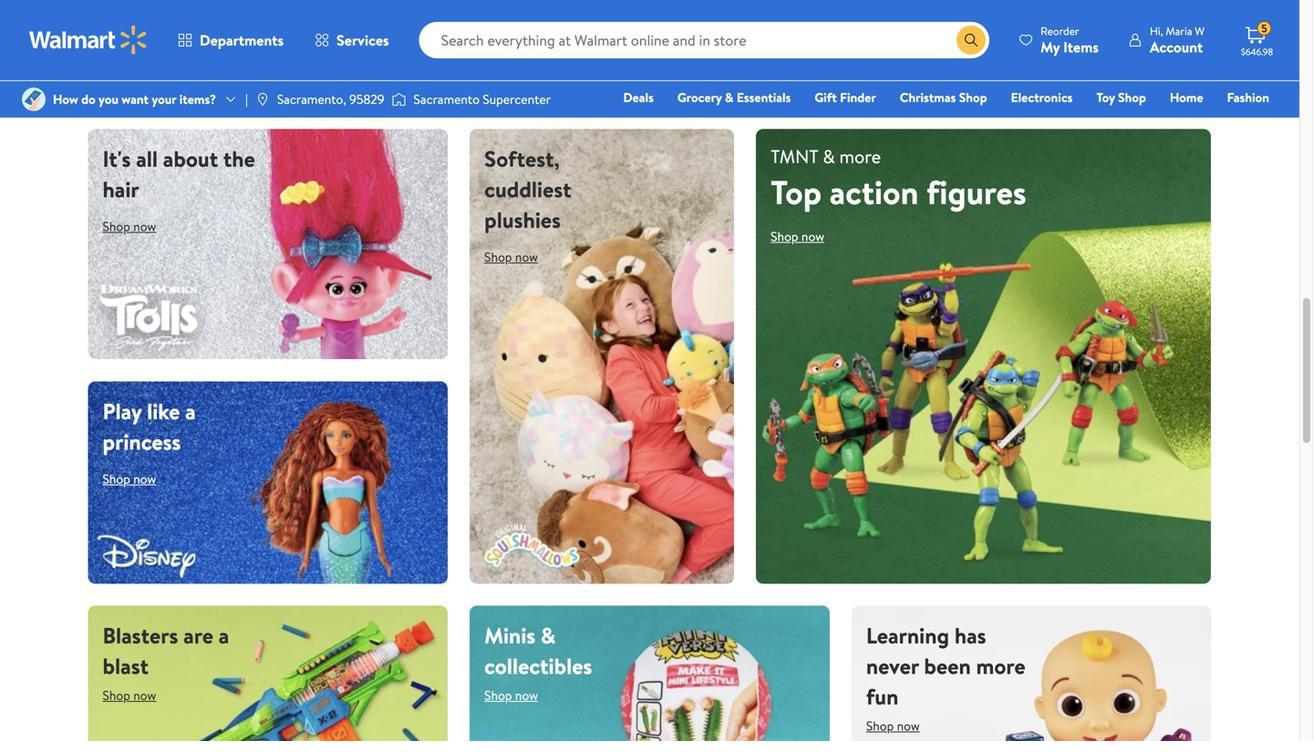 Task type: locate. For each thing, give the bounding box(es) containing it.
shop now down princess
[[103, 470, 156, 488]]

now down collectibles
[[515, 687, 538, 705]]

Walmart Site-Wide search field
[[419, 22, 990, 58]]

2 horizontal spatial &
[[823, 143, 835, 169]]

your
[[152, 90, 176, 108]]

one debit
[[1130, 114, 1191, 132]]

one
[[1130, 114, 1157, 132]]

shop now button
[[103, 682, 156, 711], [484, 682, 538, 711], [866, 712, 920, 741]]

reorder
[[1041, 23, 1079, 39]]

 image right 95829
[[392, 90, 406, 109]]

shop now for it's all about the hair
[[103, 218, 156, 235]]

hi, maria w account
[[1150, 23, 1205, 57]]

0 vertical spatial &
[[725, 88, 734, 106]]

 image for how do you want your items?
[[22, 88, 46, 111]]

shop now button down blasters
[[103, 682, 156, 711]]

0 horizontal spatial gift
[[815, 88, 837, 106]]

more down finder
[[840, 143, 881, 169]]

1 vertical spatial gift
[[978, 114, 1001, 132]]

princess
[[103, 427, 181, 457]]

1 vertical spatial more
[[976, 651, 1026, 682]]

shop now button down never
[[866, 712, 920, 741]]

now down the blast on the bottom
[[133, 687, 156, 705]]

minis
[[484, 620, 536, 651]]

shop now button for minis & collectibles
[[484, 682, 538, 711]]

shop now down the "plushies"
[[484, 248, 538, 266]]

shop now button down minis
[[484, 682, 538, 711]]

registry link
[[1051, 113, 1114, 133]]

shop down 'fun'
[[866, 718, 894, 735]]

& inside tmnt & more top action figures
[[823, 143, 835, 169]]

shop now link down the "plushies"
[[484, 242, 553, 272]]

now down princess
[[133, 470, 156, 488]]

toy
[[1097, 88, 1115, 106]]

0 horizontal spatial a
[[185, 396, 196, 427]]

shop inside blasters are a blast shop now
[[103, 687, 130, 705]]

1 vertical spatial a
[[219, 620, 229, 651]]

1 horizontal spatial more
[[976, 651, 1026, 682]]

fun
[[866, 682, 899, 712]]

shop now link for it's all about the hair
[[103, 212, 171, 241]]

shop inside learning has never been more fun shop now
[[866, 718, 894, 735]]

2 horizontal spatial shop now button
[[866, 712, 920, 741]]

a inside the play like a princess
[[185, 396, 196, 427]]

 image left the how
[[22, 88, 46, 111]]

0 horizontal spatial &
[[541, 620, 556, 651]]

more right been
[[976, 651, 1026, 682]]

1 horizontal spatial a
[[219, 620, 229, 651]]

1 horizontal spatial  image
[[255, 92, 270, 107]]

0 vertical spatial a
[[185, 396, 196, 427]]

& right grocery
[[725, 88, 734, 106]]

Search search field
[[419, 22, 990, 58]]

a right are
[[219, 620, 229, 651]]

sacramento supercenter
[[414, 90, 551, 108]]

top
[[771, 169, 822, 215]]

walmart+
[[1215, 114, 1270, 132]]

0 horizontal spatial more
[[840, 143, 881, 169]]

like
[[147, 396, 180, 427]]

are
[[183, 620, 213, 651]]

shop paw patrol image
[[565, 0, 925, 107]]

sacramento, 95829
[[277, 90, 384, 108]]

now down top
[[802, 228, 825, 245]]

christmas
[[900, 88, 956, 106]]

softest,
[[484, 143, 560, 174]]

category shop minis and collectibles image
[[470, 606, 830, 742]]

a for blasters are a blast shop now
[[219, 620, 229, 651]]

1 horizontal spatial shop now button
[[484, 682, 538, 711]]

1 vertical spatial &
[[823, 143, 835, 169]]

0 horizontal spatial  image
[[22, 88, 46, 111]]

electronics link
[[1003, 88, 1081, 107]]

0 vertical spatial gift
[[815, 88, 837, 106]]

a right like
[[185, 396, 196, 427]]

sacramento,
[[277, 90, 346, 108]]

shop now link down hair
[[103, 212, 171, 241]]

shop now
[[103, 218, 156, 235], [771, 228, 825, 245], [484, 248, 538, 266], [103, 470, 156, 488]]

shop now down top
[[771, 228, 825, 245]]

more
[[840, 143, 881, 169], [976, 651, 1026, 682]]

gift cards link
[[970, 113, 1044, 133]]

one debit link
[[1122, 113, 1200, 133]]

0 horizontal spatial shop now button
[[103, 682, 156, 711]]

$646.98
[[1241, 46, 1273, 58]]

 image for sacramento, 95829
[[255, 92, 270, 107]]

grocery
[[678, 88, 722, 106]]

 image right |
[[255, 92, 270, 107]]

it's all about the hair
[[103, 143, 255, 205]]

gift left finder
[[815, 88, 837, 106]]

cuddliest
[[484, 174, 572, 205]]

shop down top
[[771, 228, 799, 245]]

maria
[[1166, 23, 1193, 39]]

1 horizontal spatial gift
[[978, 114, 1001, 132]]

gift left 'cards'
[[978, 114, 1001, 132]]

how do you want your items?
[[53, 90, 216, 108]]

christmas shop
[[900, 88, 987, 106]]

shop now for play like a princess
[[103, 470, 156, 488]]

shop inside the 'minis & collectibles shop now'
[[484, 687, 512, 705]]

reorder my items
[[1041, 23, 1099, 57]]

0 vertical spatial more
[[840, 143, 881, 169]]

a inside blasters are a blast shop now
[[219, 620, 229, 651]]

shop now down hair
[[103, 218, 156, 235]]

services button
[[299, 18, 405, 62]]

2 horizontal spatial  image
[[392, 90, 406, 109]]

 image
[[22, 88, 46, 111], [392, 90, 406, 109], [255, 92, 270, 107]]

blast
[[103, 651, 149, 682]]

you
[[99, 90, 118, 108]]

the
[[223, 143, 255, 174]]

minis & collectibles shop now
[[484, 620, 592, 705]]

my
[[1041, 37, 1060, 57]]

shop right toy
[[1118, 88, 1146, 106]]

now inside blasters are a blast shop now
[[133, 687, 156, 705]]

& right minis
[[541, 620, 556, 651]]

supercenter
[[483, 90, 551, 108]]

shop
[[959, 88, 987, 106], [1118, 88, 1146, 106], [103, 218, 130, 235], [771, 228, 799, 245], [484, 248, 512, 266], [103, 470, 130, 488], [103, 687, 130, 705], [484, 687, 512, 705], [866, 718, 894, 735]]

& inside the 'minis & collectibles shop now'
[[541, 620, 556, 651]]

more inside tmnt & more top action figures
[[840, 143, 881, 169]]

now
[[133, 218, 156, 235], [802, 228, 825, 245], [515, 248, 538, 266], [133, 470, 156, 488], [133, 687, 156, 705], [515, 687, 538, 705], [897, 718, 920, 735]]

&
[[725, 88, 734, 106], [823, 143, 835, 169], [541, 620, 556, 651]]

gift finder
[[815, 88, 876, 106]]

blasters
[[103, 620, 178, 651]]

2 vertical spatial &
[[541, 620, 556, 651]]

& right tmnt
[[823, 143, 835, 169]]

shop down collectibles
[[484, 687, 512, 705]]

5
[[1262, 21, 1268, 36]]

shop down the blast on the bottom
[[103, 687, 130, 705]]

items
[[1064, 37, 1099, 57]]

want
[[122, 90, 149, 108]]

shop now link down princess
[[103, 465, 171, 494]]

home
[[1170, 88, 1204, 106]]

been
[[924, 651, 971, 682]]

gift
[[815, 88, 837, 106], [978, 114, 1001, 132]]

& for action
[[823, 143, 835, 169]]

a
[[185, 396, 196, 427], [219, 620, 229, 651]]

shop now link
[[103, 212, 171, 241], [771, 222, 839, 251], [484, 242, 553, 272], [103, 465, 171, 494]]

learning
[[866, 620, 950, 651]]

fashion gift cards
[[978, 88, 1270, 132]]

electronics
[[1011, 88, 1073, 106]]

play
[[103, 396, 142, 427]]

now down 'fun'
[[897, 718, 920, 735]]



Task type: vqa. For each thing, say whether or not it's contained in the screenshot.
the Deals Link
yes



Task type: describe. For each thing, give the bounding box(es) containing it.
sacramento
[[414, 90, 480, 108]]

toy shop link
[[1089, 88, 1155, 107]]

grocery & essentials
[[678, 88, 791, 106]]

category shop nerf image
[[88, 606, 448, 742]]

about
[[163, 143, 218, 174]]

shop down hair
[[103, 218, 130, 235]]

deals link
[[615, 88, 662, 107]]

figures
[[927, 169, 1027, 215]]

grocery & essentials link
[[669, 88, 799, 107]]

collectibles
[[484, 651, 592, 682]]

all
[[136, 143, 158, 174]]

never
[[866, 651, 919, 682]]

95829
[[349, 90, 384, 108]]

account
[[1150, 37, 1203, 57]]

gift inside fashion gift cards
[[978, 114, 1001, 132]]

a for play like a princess
[[185, 396, 196, 427]]

shop now link down top
[[771, 222, 839, 251]]

more inside learning has never been more fun shop now
[[976, 651, 1026, 682]]

toy shop
[[1097, 88, 1146, 106]]

shop action figures image
[[756, 129, 1211, 584]]

tmnt
[[771, 143, 819, 169]]

shop squishmallows image
[[470, 129, 734, 584]]

now down the "plushies"
[[515, 248, 538, 266]]

deals
[[623, 88, 654, 106]]

essentials
[[737, 88, 791, 106]]

departments button
[[162, 18, 299, 62]]

fashion link
[[1219, 88, 1278, 107]]

debit
[[1160, 114, 1191, 132]]

learning has never been more fun shop now
[[866, 620, 1026, 735]]

has
[[955, 620, 986, 651]]

shop now button for blasters are a blast
[[103, 682, 156, 711]]

search icon image
[[964, 33, 979, 47]]

shop up the gift cards link
[[959, 88, 987, 106]]

shop disney princess image
[[88, 382, 448, 584]]

play like a princess
[[103, 396, 196, 457]]

hair
[[103, 174, 139, 205]]

now down hair
[[133, 218, 156, 235]]

fashion
[[1227, 88, 1270, 106]]

now inside the 'minis & collectibles shop now'
[[515, 687, 538, 705]]

shop now link for softest, cuddliest plushies
[[484, 242, 553, 272]]

softest, cuddliest plushies
[[484, 143, 572, 235]]

services
[[337, 30, 389, 50]]

shop now link for play like a princess
[[103, 465, 171, 494]]

registry
[[1060, 114, 1106, 132]]

walmart image
[[29, 26, 148, 55]]

finder
[[840, 88, 876, 106]]

shop down the "plushies"
[[484, 248, 512, 266]]

gift finder link
[[807, 88, 884, 107]]

plushies
[[484, 205, 561, 235]]

action
[[830, 169, 919, 215]]

walmart+ link
[[1207, 113, 1278, 133]]

now inside learning has never been more fun shop now
[[897, 718, 920, 735]]

shop now button for learning has never been more fun
[[866, 712, 920, 741]]

shop down princess
[[103, 470, 130, 488]]

tmnt & more top action figures
[[771, 143, 1027, 215]]

1 horizontal spatial &
[[725, 88, 734, 106]]

& for now
[[541, 620, 556, 651]]

category shop cocomelon image
[[852, 606, 1212, 742]]

 image for sacramento supercenter
[[392, 90, 406, 109]]

home link
[[1162, 88, 1212, 107]]

shop trolls image
[[88, 129, 448, 359]]

departments
[[200, 30, 284, 50]]

it's
[[103, 143, 131, 174]]

w
[[1195, 23, 1205, 39]]

blasters are a blast shop now
[[103, 620, 229, 705]]

hi,
[[1150, 23, 1163, 39]]

items?
[[179, 90, 216, 108]]

how
[[53, 90, 78, 108]]

christmas shop link
[[892, 88, 996, 107]]

shop now for softest, cuddliest plushies
[[484, 248, 538, 266]]

|
[[245, 90, 248, 108]]

do
[[81, 90, 95, 108]]

cards
[[1004, 114, 1036, 132]]



